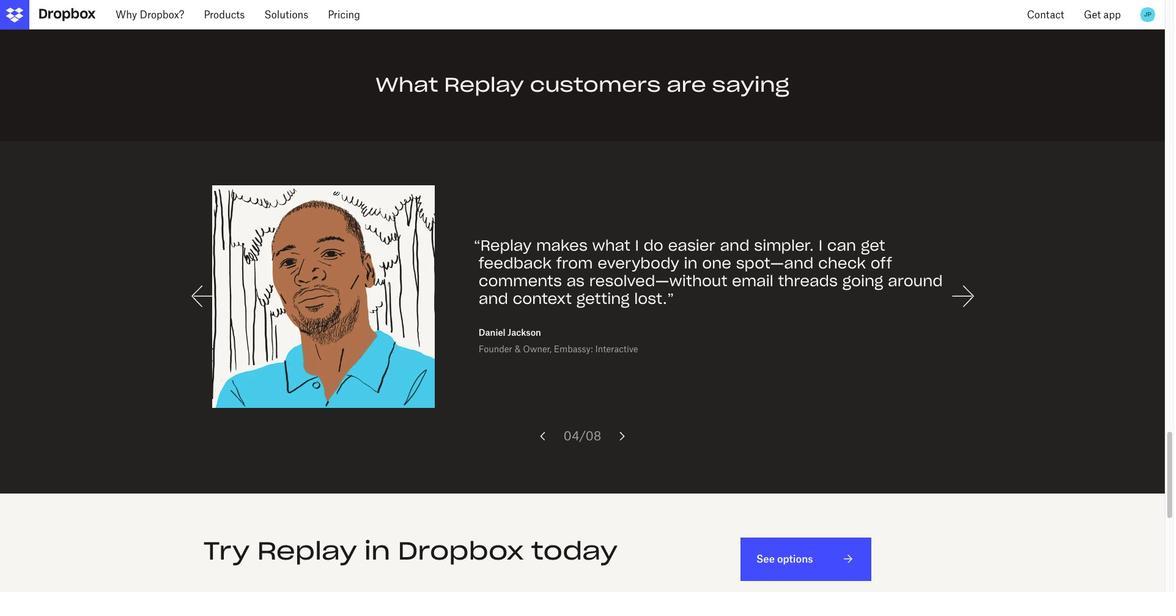 Task type: vqa. For each thing, say whether or not it's contained in the screenshot.
Large grid
no



Task type: locate. For each thing, give the bounding box(es) containing it.
try replay in dropbox today
[[203, 535, 618, 567]]

1 vertical spatial in
[[365, 535, 391, 567]]

from
[[557, 254, 593, 273]]

see options link
[[741, 538, 872, 581]]

0 vertical spatial in
[[684, 254, 698, 273]]

1 horizontal spatial in
[[684, 254, 698, 273]]

solutions button
[[255, 0, 318, 29]]

get
[[862, 236, 886, 255]]

resolved—without
[[590, 272, 728, 291]]

what
[[593, 236, 631, 255]]

and up email at the right
[[721, 236, 750, 255]]

2 i from the left
[[819, 236, 823, 255]]

saying
[[713, 72, 790, 98]]

pricing link
[[318, 0, 370, 29]]

see
[[757, 553, 775, 565]]

i
[[636, 236, 639, 255], [819, 236, 823, 255]]

1 horizontal spatial and
[[721, 236, 750, 255]]

dropbox
[[398, 535, 524, 567]]

get app
[[1085, 9, 1122, 21]]

customers
[[530, 72, 661, 98]]

why dropbox? button
[[106, 0, 194, 29]]

feedback
[[479, 254, 552, 273]]

comments
[[479, 272, 562, 291]]

why
[[116, 9, 137, 21]]

1 vertical spatial and
[[479, 289, 508, 308]]

pricing
[[328, 9, 360, 21]]

1 horizontal spatial replay
[[444, 72, 524, 98]]

and
[[721, 236, 750, 255], [479, 289, 508, 308]]

and up daniel
[[479, 289, 508, 308]]

0 horizontal spatial in
[[365, 535, 391, 567]]

0 horizontal spatial i
[[636, 236, 639, 255]]

products button
[[194, 0, 255, 29]]

&
[[515, 344, 521, 355]]

replay
[[444, 72, 524, 98], [257, 535, 357, 567]]

i left do
[[636, 236, 639, 255]]

threads
[[779, 272, 838, 291]]

products
[[204, 9, 245, 21]]

0 horizontal spatial replay
[[257, 535, 357, 567]]

1 horizontal spatial i
[[819, 236, 823, 255]]

0 horizontal spatial and
[[479, 289, 508, 308]]

jp button
[[1139, 5, 1158, 24]]

can
[[828, 236, 857, 255]]

replay for try
[[257, 535, 357, 567]]

around
[[889, 272, 943, 291]]

i left can
[[819, 236, 823, 255]]

are
[[667, 72, 707, 98]]

jp
[[1145, 10, 1152, 18]]

spot—and
[[737, 254, 814, 273]]

1 vertical spatial replay
[[257, 535, 357, 567]]

dropbox?
[[140, 9, 184, 21]]

what replay customers are saying
[[376, 72, 790, 98]]

0 vertical spatial replay
[[444, 72, 524, 98]]

in
[[684, 254, 698, 273], [365, 535, 391, 567]]

app
[[1104, 9, 1122, 21]]

what
[[376, 72, 439, 98]]



Task type: describe. For each thing, give the bounding box(es) containing it.
context
[[513, 289, 572, 308]]

interactive
[[596, 344, 639, 355]]

makes
[[537, 236, 588, 255]]

going
[[843, 272, 884, 291]]

contact
[[1028, 9, 1065, 21]]

simpler.
[[755, 236, 815, 255]]

try
[[203, 535, 250, 567]]

daniel jackson
[[479, 327, 542, 338]]

options
[[778, 553, 814, 565]]

getting
[[577, 289, 630, 308]]

0 vertical spatial and
[[721, 236, 750, 255]]

email
[[733, 272, 774, 291]]

owner,
[[523, 344, 552, 355]]

"replay makes what i do easier and simpler. i can get feedback from everybody in one spot—and check off comments as resolved—without email threads going around and context getting lost."
[[474, 236, 943, 308]]

everybody
[[598, 254, 680, 273]]

embassy:
[[554, 344, 593, 355]]

off
[[871, 254, 893, 273]]

check
[[819, 254, 867, 273]]

see options
[[757, 553, 814, 565]]

1 i from the left
[[636, 236, 639, 255]]

founder & owner, embassy: interactive
[[479, 344, 639, 355]]

get
[[1085, 9, 1102, 21]]

easier
[[669, 236, 716, 255]]

get app button
[[1075, 0, 1132, 29]]

contact button
[[1018, 0, 1075, 29]]

one
[[703, 254, 732, 273]]

in inside "replay makes what i do easier and simpler. i can get feedback from everybody in one spot—and check off comments as resolved—without email threads going around and context getting lost."
[[684, 254, 698, 273]]

do
[[644, 236, 664, 255]]

jackson
[[508, 327, 542, 338]]

"replay
[[474, 236, 532, 255]]

today
[[532, 535, 618, 567]]

replay for what
[[444, 72, 524, 98]]

daniel
[[479, 327, 506, 338]]

why dropbox?
[[116, 9, 184, 21]]

lost."
[[635, 289, 675, 308]]

04/08
[[564, 428, 602, 444]]

founder
[[479, 344, 513, 355]]

as
[[567, 272, 585, 291]]

person wearing a turquoise t-shirt in front of trees image
[[212, 185, 435, 408]]

solutions
[[265, 9, 309, 21]]



